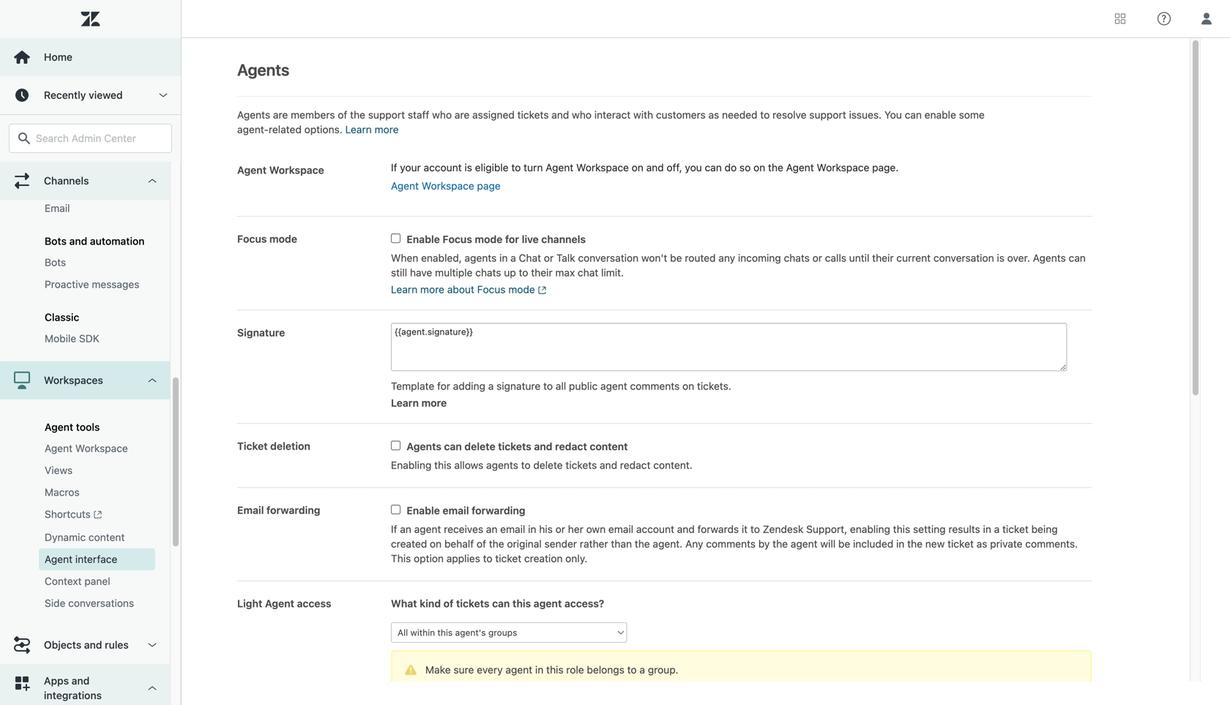 Task type: describe. For each thing, give the bounding box(es) containing it.
views
[[45, 464, 73, 476]]

tree item containing workspaces
[[0, 361, 170, 626]]

email
[[45, 202, 70, 214]]

sdk
[[79, 333, 100, 345]]

home
[[44, 51, 72, 63]]

workspaces
[[44, 374, 103, 386]]

side
[[45, 597, 65, 609]]

integrations
[[44, 689, 102, 701]]

bots link
[[39, 252, 155, 274]]

agent interface link
[[39, 548, 155, 570]]

bots for bots
[[45, 256, 66, 268]]

context
[[45, 575, 82, 587]]

dynamic
[[45, 531, 86, 543]]

recently viewed
[[44, 89, 123, 101]]

mobile sdk
[[45, 333, 100, 345]]

mobile sdk link
[[39, 328, 155, 350]]

shortcuts element
[[45, 507, 102, 523]]

messages
[[92, 278, 139, 290]]

proactive
[[45, 278, 89, 290]]

channels button
[[0, 162, 170, 200]]

help image
[[1158, 12, 1171, 25]]

side conversations
[[45, 597, 134, 609]]

dynamic content link
[[39, 526, 155, 548]]

viewed
[[89, 89, 123, 101]]

macros element
[[45, 485, 80, 500]]

talk element
[[45, 179, 63, 194]]

mobile sdk element
[[45, 331, 100, 346]]

talk link
[[39, 175, 155, 197]]

context panel
[[45, 575, 110, 587]]

workspace
[[75, 442, 128, 454]]

views link
[[39, 460, 155, 482]]

proactive messages
[[45, 278, 139, 290]]

zendesk products image
[[1115, 14, 1126, 24]]

side conversations link
[[39, 592, 155, 614]]

apps
[[44, 675, 69, 687]]

agent for agent tools
[[45, 421, 73, 433]]

workspaces button
[[0, 361, 170, 400]]

tree item containing talk and email
[[0, 0, 170, 361]]

and for talk
[[67, 159, 85, 171]]

proactive messages element
[[45, 277, 139, 292]]

home button
[[0, 38, 181, 76]]

automation
[[90, 235, 145, 247]]

none search field inside primary element
[[1, 124, 179, 153]]

objects
[[44, 639, 81, 651]]

classic element
[[45, 311, 79, 323]]

context panel link
[[39, 570, 155, 592]]

agent interface
[[45, 553, 117, 565]]

macros
[[45, 486, 80, 498]]

rules
[[105, 639, 129, 651]]

bots for bots and automation
[[45, 235, 67, 247]]

talk and email element
[[45, 159, 113, 171]]



Task type: locate. For each thing, give the bounding box(es) containing it.
talk for talk and email
[[45, 159, 64, 171]]

2 bots from the top
[[45, 256, 66, 268]]

apps and integrations button
[[0, 664, 170, 705]]

agent inside agent workspace 'element'
[[45, 442, 73, 454]]

agent workspace link
[[39, 438, 155, 460]]

classic
[[45, 311, 79, 323]]

bots up proactive
[[45, 256, 66, 268]]

agent up the context
[[45, 553, 73, 565]]

agent workspace element
[[45, 441, 128, 456]]

2 vertical spatial agent
[[45, 553, 73, 565]]

1 bots from the top
[[45, 235, 67, 247]]

and
[[67, 159, 85, 171], [69, 235, 87, 247], [84, 639, 102, 651], [72, 675, 90, 687]]

recently
[[44, 89, 86, 101]]

agent for agent interface
[[45, 553, 73, 565]]

bots and automation element
[[45, 235, 145, 247]]

bots up bots element
[[45, 235, 67, 247]]

recently viewed button
[[0, 76, 181, 114]]

bots element
[[45, 255, 66, 270]]

talk up channels
[[45, 159, 64, 171]]

and up channels
[[67, 159, 85, 171]]

talk and email
[[45, 159, 113, 171]]

and for objects
[[84, 639, 102, 651]]

dynamic content element
[[45, 530, 125, 545]]

bots and automation
[[45, 235, 145, 247]]

and up integrations
[[72, 675, 90, 687]]

shortcuts
[[45, 508, 91, 520]]

apps and integrations
[[44, 675, 102, 701]]

agent inside agent interface element
[[45, 553, 73, 565]]

content
[[89, 531, 125, 543]]

side conversations element
[[45, 596, 134, 611]]

and left rules at the left of the page
[[84, 639, 102, 651]]

tree
[[0, 0, 181, 705]]

1 vertical spatial talk
[[45, 180, 63, 192]]

0 vertical spatial talk
[[45, 159, 64, 171]]

and inside apps and integrations
[[72, 675, 90, 687]]

agent workspace
[[45, 442, 128, 454]]

tools
[[76, 421, 100, 433]]

and for apps
[[72, 675, 90, 687]]

conversations
[[68, 597, 134, 609]]

user menu image
[[1197, 9, 1216, 28]]

1 agent from the top
[[45, 421, 73, 433]]

primary element
[[0, 0, 182, 705]]

agent
[[45, 421, 73, 433], [45, 442, 73, 454], [45, 553, 73, 565]]

email link
[[39, 197, 155, 219]]

0 vertical spatial bots
[[45, 235, 67, 247]]

views element
[[45, 463, 73, 478]]

2 agent from the top
[[45, 442, 73, 454]]

panel
[[84, 575, 110, 587]]

tree item
[[0, 0, 170, 361], [0, 361, 170, 626]]

agent tools element
[[45, 421, 100, 433]]

agent interface element
[[45, 552, 117, 567]]

email element
[[45, 201, 70, 216]]

bots
[[45, 235, 67, 247], [45, 256, 66, 268]]

bots inside 'link'
[[45, 256, 66, 268]]

1 talk from the top
[[45, 159, 64, 171]]

2 tree item from the top
[[0, 361, 170, 626]]

proactive messages link
[[39, 274, 155, 296]]

1 vertical spatial agent
[[45, 442, 73, 454]]

talk
[[45, 159, 64, 171], [45, 180, 63, 192]]

channels group
[[0, 17, 170, 361]]

context panel element
[[45, 574, 110, 589]]

1 vertical spatial bots
[[45, 256, 66, 268]]

objects and rules button
[[0, 626, 170, 664]]

agent for agent workspace
[[45, 442, 73, 454]]

and inside dropdown button
[[84, 639, 102, 651]]

and for bots
[[69, 235, 87, 247]]

mobile
[[45, 333, 76, 345]]

channels
[[44, 175, 89, 187]]

and up bots 'link'
[[69, 235, 87, 247]]

email
[[87, 159, 113, 171]]

agent up views
[[45, 442, 73, 454]]

3 agent from the top
[[45, 553, 73, 565]]

0 vertical spatial agent
[[45, 421, 73, 433]]

interface
[[75, 553, 117, 565]]

agent tools
[[45, 421, 100, 433]]

talk for talk
[[45, 180, 63, 192]]

tree containing talk and email
[[0, 0, 181, 705]]

objects and rules
[[44, 639, 129, 651]]

2 talk from the top
[[45, 180, 63, 192]]

shortcuts link
[[39, 504, 155, 526]]

1 tree item from the top
[[0, 0, 170, 361]]

Search Admin Center field
[[36, 132, 163, 145]]

agent left tools
[[45, 421, 73, 433]]

talk up the email
[[45, 180, 63, 192]]

None search field
[[1, 124, 179, 153]]

dynamic content
[[45, 531, 125, 543]]

workspaces group
[[0, 400, 170, 626]]

macros link
[[39, 482, 155, 504]]



Task type: vqa. For each thing, say whether or not it's contained in the screenshot.
Conversations button
no



